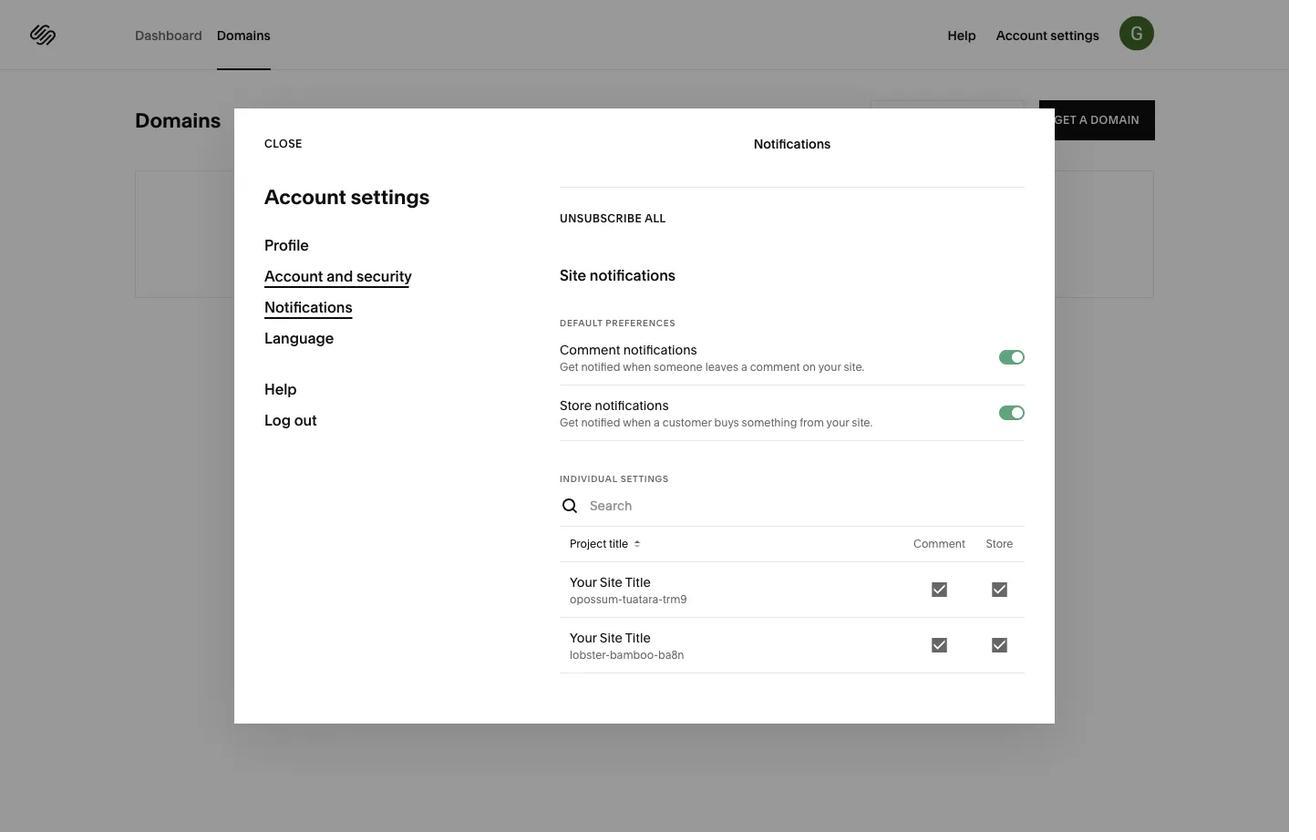 Task type: vqa. For each thing, say whether or not it's contained in the screenshot.
Menu
no



Task type: locate. For each thing, give the bounding box(es) containing it.
0 vertical spatial notifications
[[754, 136, 831, 151]]

2 vertical spatial settings
[[621, 473, 669, 484]]

site up default
[[560, 266, 587, 284]]

account settings
[[997, 27, 1100, 43], [264, 185, 430, 209]]

log
[[264, 411, 291, 429]]

help link left account settings link on the top of page
[[948, 26, 976, 43]]

help link for account settings
[[948, 26, 976, 43]]

0 horizontal spatial help
[[264, 380, 297, 398]]

0 horizontal spatial notifications
[[264, 298, 353, 316]]

2 title from the top
[[625, 631, 651, 646]]

notified up the individual
[[581, 416, 621, 430]]

site up opossum-
[[600, 575, 623, 591]]

1 vertical spatial title
[[625, 631, 651, 646]]

log out
[[264, 411, 317, 429]]

your
[[819, 361, 841, 374], [827, 416, 849, 430]]

0 vertical spatial your
[[819, 361, 841, 374]]

help link down language link
[[264, 374, 500, 405]]

notified inside comment notifications get notified when someone leaves a comment on your site.
[[581, 361, 621, 374]]

domains down dashboard
[[135, 108, 221, 133]]

when inside comment notifications get notified when someone leaves a comment on your site.
[[623, 361, 651, 374]]

your inside your site title lobster-bamboo-ba8n
[[570, 631, 597, 646]]

0 vertical spatial help link
[[948, 26, 976, 43]]

site.
[[844, 361, 865, 374], [852, 416, 873, 430]]

0 vertical spatial comment
[[560, 342, 620, 358]]

0 vertical spatial site.
[[844, 361, 865, 374]]

site
[[560, 266, 587, 284], [600, 575, 623, 591], [600, 631, 623, 646]]

2 horizontal spatial settings
[[1051, 27, 1100, 43]]

a
[[1079, 114, 1088, 127], [741, 361, 748, 374], [654, 416, 660, 430]]

help
[[948, 27, 976, 43], [264, 380, 297, 398]]

your inside your site title opossum-tuatara-trm9
[[570, 575, 597, 591]]

2 notified from the top
[[581, 416, 621, 430]]

store
[[560, 398, 592, 414], [986, 538, 1014, 551]]

your up opossum-
[[570, 575, 597, 591]]

your right on
[[819, 361, 841, 374]]

0 vertical spatial a
[[1079, 114, 1088, 127]]

1 vertical spatial comment
[[914, 538, 966, 551]]

a left domain
[[1079, 114, 1088, 127]]

store inside store notifications get notified when a customer buys something from your site.
[[560, 398, 592, 414]]

unsubscribe
[[560, 212, 642, 225]]

row
[[560, 527, 1025, 563]]

2 vertical spatial site
[[600, 631, 623, 646]]

domains right dashboard
[[217, 27, 271, 43]]

0 vertical spatial get
[[1054, 114, 1077, 127]]

help link
[[948, 26, 976, 43], [264, 374, 500, 405]]

when for store
[[623, 416, 651, 430]]

0 horizontal spatial help link
[[264, 374, 500, 405]]

site for your site title opossum-tuatara-trm9
[[600, 575, 623, 591]]

1 vertical spatial your
[[570, 631, 597, 646]]

when for comment
[[623, 361, 651, 374]]

account
[[997, 27, 1048, 43], [264, 185, 346, 209], [264, 267, 323, 285]]

profile
[[264, 236, 309, 254]]

None checkbox
[[1012, 408, 1023, 419]]

tab list containing dashboard
[[135, 0, 285, 70]]

settings
[[1051, 27, 1100, 43], [351, 185, 430, 209], [621, 473, 669, 484]]

preferences
[[606, 317, 676, 328]]

help inside help link
[[264, 380, 297, 398]]

get up the individual
[[560, 416, 579, 430]]

domains button
[[217, 0, 271, 70]]

0 vertical spatial account
[[997, 27, 1048, 43]]

0 vertical spatial when
[[623, 361, 651, 374]]

0 vertical spatial store
[[560, 398, 592, 414]]

1 vertical spatial when
[[623, 416, 651, 430]]

settings up profile link
[[351, 185, 430, 209]]

0 vertical spatial your
[[570, 575, 597, 591]]

when left customer
[[623, 416, 651, 430]]

1 your from the top
[[570, 575, 597, 591]]

0 vertical spatial notifications
[[590, 266, 676, 284]]

site. right on
[[844, 361, 865, 374]]

get inside comment notifications get notified when someone leaves a comment on your site.
[[560, 361, 579, 374]]

0 horizontal spatial store
[[560, 398, 592, 414]]

site. right from
[[852, 416, 873, 430]]

table
[[560, 527, 1025, 674]]

when inside store notifications get notified when a customer buys something from your site.
[[623, 416, 651, 430]]

your inside store notifications get notified when a customer buys something from your site.
[[827, 416, 849, 430]]

site up lobster-
[[600, 631, 623, 646]]

unsubscribe all
[[560, 212, 667, 225]]

2 your from the top
[[570, 631, 597, 646]]

title inside your site title opossum-tuatara-trm9
[[625, 575, 651, 591]]

title
[[625, 575, 651, 591], [625, 631, 651, 646]]

a right leaves
[[741, 361, 748, 374]]

row group
[[560, 563, 1025, 674]]

notifications
[[754, 136, 831, 151], [264, 298, 353, 316]]

row group containing your site title
[[560, 563, 1025, 674]]

notifications up someone
[[624, 342, 697, 358]]

language link
[[264, 323, 500, 354]]

lobster-
[[570, 649, 610, 662]]

your inside comment notifications get notified when someone leaves a comment on your site.
[[819, 361, 841, 374]]

1 vertical spatial settings
[[351, 185, 430, 209]]

0 vertical spatial notified
[[581, 361, 621, 374]]

domains
[[217, 27, 271, 43], [135, 108, 221, 133]]

individual settings
[[560, 473, 669, 484]]

when
[[623, 361, 651, 374], [623, 416, 651, 430]]

get down default
[[560, 361, 579, 374]]

dashboard button
[[135, 0, 202, 70]]

2 vertical spatial a
[[654, 416, 660, 430]]

2 vertical spatial notifications
[[595, 398, 669, 414]]

1 horizontal spatial comment
[[914, 538, 966, 551]]

notifications down 'no domains'
[[590, 266, 676, 284]]

tab list
[[135, 0, 285, 70]]

1 vertical spatial notified
[[581, 416, 621, 430]]

1 vertical spatial notifications
[[264, 298, 353, 316]]

comment for comment notifications get notified when someone leaves a comment on your site.
[[560, 342, 620, 358]]

notifications up customer
[[595, 398, 669, 414]]

store inside 'row'
[[986, 538, 1014, 551]]

title inside your site title lobster-bamboo-ba8n
[[625, 631, 651, 646]]

profile link
[[264, 230, 500, 261]]

get left domain
[[1054, 114, 1077, 127]]

1 vertical spatial site.
[[852, 416, 873, 430]]

title for your site title opossum-tuatara-trm9
[[625, 575, 651, 591]]

site. inside store notifications get notified when a customer buys something from your site.
[[852, 416, 873, 430]]

0 vertical spatial help
[[948, 27, 976, 43]]

notifications inside comment notifications get notified when someone leaves a comment on your site.
[[624, 342, 697, 358]]

2 horizontal spatial a
[[1079, 114, 1088, 127]]

1 vertical spatial site
[[600, 575, 623, 591]]

trm9
[[663, 593, 687, 606]]

2 when from the top
[[623, 416, 651, 430]]

comment
[[560, 342, 620, 358], [914, 538, 966, 551]]

0 horizontal spatial comment
[[560, 342, 620, 358]]

1 vertical spatial help
[[264, 380, 297, 398]]

notified for store
[[581, 416, 621, 430]]

notified
[[581, 361, 621, 374], [581, 416, 621, 430]]

notifications for site
[[590, 266, 676, 284]]

0 vertical spatial site
[[560, 266, 587, 284]]

1 horizontal spatial account settings
[[997, 27, 1100, 43]]

site inside your site title lobster-bamboo-ba8n
[[600, 631, 623, 646]]

unsubscribe all button
[[560, 202, 667, 235]]

get inside store notifications get notified when a customer buys something from your site.
[[560, 416, 579, 430]]

0 vertical spatial account settings
[[997, 27, 1100, 43]]

help up log
[[264, 380, 297, 398]]

when left someone
[[623, 361, 651, 374]]

notifications inside store notifications get notified when a customer buys something from your site.
[[595, 398, 669, 414]]

1 vertical spatial store
[[986, 538, 1014, 551]]

title up bamboo-
[[625, 631, 651, 646]]

1 horizontal spatial store
[[986, 538, 1014, 551]]

1 vertical spatial notifications
[[624, 342, 697, 358]]

0 vertical spatial settings
[[1051, 27, 1100, 43]]

0 vertical spatial domains
[[217, 27, 271, 43]]

1 horizontal spatial a
[[741, 361, 748, 374]]

close button
[[264, 109, 303, 179]]

site. inside comment notifications get notified when someone leaves a comment on your site.
[[844, 361, 865, 374]]

1 horizontal spatial help
[[948, 27, 976, 43]]

site inside your site title opossum-tuatara-trm9
[[600, 575, 623, 591]]

default
[[560, 317, 603, 328]]

your
[[570, 575, 597, 591], [570, 631, 597, 646]]

2 vertical spatial account
[[264, 267, 323, 285]]

1 horizontal spatial help link
[[948, 26, 976, 43]]

1 vertical spatial account settings
[[264, 185, 430, 209]]

bamboo-
[[610, 649, 658, 662]]

comment notifications get notified when someone leaves a comment on your site.
[[560, 342, 865, 374]]

2 vertical spatial get
[[560, 416, 579, 430]]

comment inside 'row'
[[914, 538, 966, 551]]

1 title from the top
[[625, 575, 651, 591]]

1 notified from the top
[[581, 361, 621, 374]]

title up tuatara-
[[625, 575, 651, 591]]

your up lobster-
[[570, 631, 597, 646]]

1 vertical spatial help link
[[264, 374, 500, 405]]

all
[[645, 212, 667, 225]]

table containing your site title
[[560, 527, 1025, 674]]

0 vertical spatial title
[[625, 575, 651, 591]]

1 vertical spatial your
[[827, 416, 849, 430]]

get
[[1054, 114, 1077, 127], [560, 361, 579, 374], [560, 416, 579, 430]]

account settings link
[[997, 26, 1100, 43]]

your right from
[[827, 416, 849, 430]]

settings up get a domain
[[1051, 27, 1100, 43]]

1 vertical spatial get
[[560, 361, 579, 374]]

1 when from the top
[[623, 361, 651, 374]]

notified down default preferences
[[581, 361, 621, 374]]

opossum-
[[570, 593, 623, 606]]

1 horizontal spatial notifications
[[754, 136, 831, 151]]

a left customer
[[654, 416, 660, 430]]

notifications
[[590, 266, 676, 284], [624, 342, 697, 358], [595, 398, 669, 414]]

1 vertical spatial a
[[741, 361, 748, 374]]

notified inside store notifications get notified when a customer buys something from your site.
[[581, 416, 621, 430]]

help left account settings link on the top of page
[[948, 27, 976, 43]]

settings right the individual
[[621, 473, 669, 484]]

your site title lobster-bamboo-ba8n
[[570, 631, 684, 662]]

from
[[800, 416, 824, 430]]

language
[[264, 329, 334, 347]]

None checkbox
[[1012, 352, 1023, 363]]

0 horizontal spatial a
[[654, 416, 660, 430]]

comment inside comment notifications get notified when someone leaves a comment on your site.
[[560, 342, 620, 358]]

ba8n
[[658, 649, 684, 662]]



Task type: describe. For each thing, give the bounding box(es) containing it.
and
[[327, 267, 353, 285]]

out
[[294, 411, 317, 429]]

domains
[[619, 222, 703, 247]]

notified for comment
[[581, 361, 621, 374]]

on
[[803, 361, 816, 374]]

buys
[[715, 416, 739, 430]]

tuatara-
[[623, 593, 663, 606]]

customer
[[663, 416, 712, 430]]

get a domain
[[1054, 114, 1140, 127]]

someone
[[654, 361, 703, 374]]

project title
[[570, 538, 628, 551]]

1 horizontal spatial settings
[[621, 473, 669, 484]]

a inside store notifications get notified when a customer buys something from your site.
[[654, 416, 660, 430]]

title for your site title lobster-bamboo-ba8n
[[625, 631, 651, 646]]

domain
[[1091, 114, 1140, 127]]

get a domain link
[[1039, 100, 1155, 140]]

row containing project title
[[560, 527, 1025, 563]]

individual
[[560, 473, 618, 484]]

get for comment notifications
[[560, 361, 579, 374]]

no
[[587, 222, 614, 247]]

site for your site title lobster-bamboo-ba8n
[[600, 631, 623, 646]]

security
[[357, 267, 412, 285]]

no domains
[[587, 222, 703, 247]]

site. for comment notifications
[[844, 361, 865, 374]]

help for log
[[264, 380, 297, 398]]

something
[[742, 416, 797, 430]]

default preferences
[[560, 317, 676, 328]]

title
[[609, 538, 628, 551]]

store for store
[[986, 538, 1014, 551]]

leaves
[[706, 361, 739, 374]]

notifications link
[[264, 292, 500, 323]]

a inside comment notifications get notified when someone leaves a comment on your site.
[[741, 361, 748, 374]]

help link for log out
[[264, 374, 500, 405]]

dashboard
[[135, 27, 202, 43]]

0 horizontal spatial account settings
[[264, 185, 430, 209]]

1 vertical spatial domains
[[135, 108, 221, 133]]

account and security link
[[264, 261, 500, 292]]

Search field
[[590, 496, 995, 516]]

get for store notifications
[[560, 416, 579, 430]]

store notifications get notified when a customer buys something from your site.
[[560, 398, 873, 430]]

1 vertical spatial account
[[264, 185, 346, 209]]

0 horizontal spatial settings
[[351, 185, 430, 209]]

your for comment notifications
[[819, 361, 841, 374]]

close
[[264, 137, 303, 150]]

help for account
[[948, 27, 976, 43]]

comment
[[750, 361, 800, 374]]

site notifications
[[560, 266, 676, 284]]

project
[[570, 538, 607, 551]]

your for your site title lobster-bamboo-ba8n
[[570, 631, 597, 646]]

store for store notifications get notified when a customer buys something from your site.
[[560, 398, 592, 414]]

log out link
[[264, 405, 500, 436]]

your for store notifications
[[827, 416, 849, 430]]

your for your site title opossum-tuatara-trm9
[[570, 575, 597, 591]]

site. for store notifications
[[852, 416, 873, 430]]

notifications for store
[[595, 398, 669, 414]]

your site title opossum-tuatara-trm9
[[570, 575, 687, 606]]

comment for comment
[[914, 538, 966, 551]]

account and security
[[264, 267, 412, 285]]

project title button
[[570, 537, 641, 552]]

notifications for comment
[[624, 342, 697, 358]]



